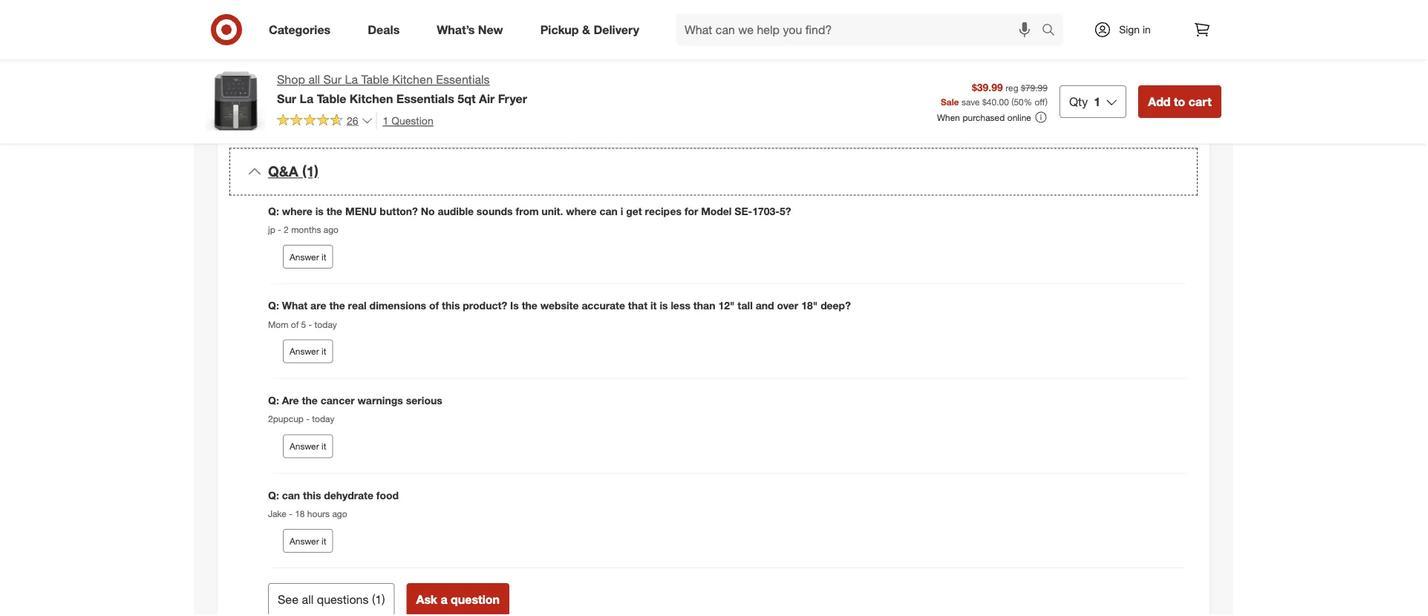 Task type: locate. For each thing, give the bounding box(es) containing it.
4 answer from the top
[[290, 536, 319, 547]]

fryer
[[498, 91, 527, 106]]

answer
[[290, 251, 319, 263], [290, 346, 319, 357], [290, 441, 319, 452], [290, 536, 319, 547]]

0 horizontal spatial is
[[315, 205, 324, 218]]

1 vertical spatial table
[[317, 91, 346, 106]]

1
[[1094, 94, 1101, 109], [383, 114, 389, 127], [375, 593, 382, 607]]

( right "questions"
[[372, 593, 375, 607]]

0 horizontal spatial (
[[372, 593, 375, 607]]

a right by
[[799, 98, 804, 111]]

answer it button down months at the left top
[[283, 245, 333, 269]]

0 horizontal spatial details
[[321, 46, 359, 61]]

0 vertical spatial 1
[[1094, 94, 1101, 109]]

4 q: from the top
[[268, 489, 279, 502]]

in left store,
[[1072, 83, 1080, 96]]

q: up jake
[[268, 489, 279, 502]]

40.00
[[987, 96, 1009, 107]]

0 vertical spatial this
[[739, 68, 758, 81]]

pickup.
[[963, 98, 996, 111]]

1 horizontal spatial of
[[429, 299, 439, 312]]

are
[[282, 394, 299, 407]]

la left 13.83
[[345, 72, 358, 87]]

of left 5
[[291, 319, 299, 330]]

& inside pickup & delivery link
[[582, 22, 590, 37]]

the right are in the bottom of the page
[[302, 394, 318, 407]]

2 horizontal spatial of
[[937, 83, 946, 96]]

1 answer from the top
[[290, 251, 319, 263]]

where
[[282, 205, 313, 218], [566, 205, 597, 218]]

to inside button
[[1174, 94, 1186, 109]]

ago inside q: where is the menu button? no audible sounds from unit. where can i get recipes for model se-1703-5? jp - 2 months ago
[[324, 224, 339, 235]]

ship right shop
[[318, 68, 337, 81]]

for inside q: where is the menu button? no audible sounds from unit. where can i get recipes for model se-1703-5? jp - 2 months ago
[[685, 205, 698, 218]]

that
[[628, 299, 648, 312]]

answer for can
[[290, 536, 319, 547]]

q: up jp on the left of the page
[[268, 205, 279, 218]]

q: inside q: what are the real dimensions of this product? is the website accurate that it is less than 12" tall and over 18" deep? mom of 5 - today
[[268, 299, 279, 312]]

is up months at the left top
[[315, 205, 324, 218]]

in right sign
[[1143, 23, 1151, 36]]

0 horizontal spatial &
[[331, 8, 341, 25]]

estimated down categories on the left top
[[268, 68, 315, 81]]

0 vertical spatial )
[[1046, 96, 1048, 107]]

) right %
[[1046, 96, 1048, 107]]

0 vertical spatial this
[[442, 299, 460, 312]]

add
[[1148, 94, 1171, 109]]

of inside return details this item can be returned to any target store or target.com. this item must be returned within 90 days of the date it was purchased in store, shipped, delivered by a shipt shopper, or made ready for pickup. for complete information.
[[937, 83, 946, 96]]

image of sur la table kitchen essentials 5qt air fryer image
[[206, 71, 265, 131]]

1 answer it from the top
[[290, 251, 326, 263]]

answer for where
[[290, 251, 319, 263]]

when purchased online
[[937, 112, 1032, 123]]

%
[[1024, 96, 1032, 107]]

2 answer it button from the top
[[283, 340, 333, 364]]

0 vertical spatial (
[[1012, 96, 1014, 107]]

2 details from the left
[[781, 46, 818, 61]]

0 vertical spatial returned
[[819, 68, 858, 81]]

1 vertical spatial essentials
[[396, 91, 454, 106]]

is
[[510, 299, 519, 312]]

0 horizontal spatial a
[[441, 593, 448, 607]]

0 horizontal spatial to
[[861, 68, 871, 81]]

18"
[[802, 299, 818, 312]]

1 details from the left
[[321, 46, 359, 61]]

answer down 2pupcup
[[290, 441, 319, 452]]

width
[[564, 68, 589, 81]]

-
[[278, 224, 281, 235], [309, 319, 312, 330], [306, 414, 310, 425], [289, 509, 293, 520]]

q: left are in the bottom of the page
[[268, 394, 279, 407]]

jake
[[268, 509, 287, 520]]

search
[[1035, 24, 1071, 38]]

2 horizontal spatial 1
[[1094, 94, 1101, 109]]

reg
[[1006, 82, 1019, 93]]

1 vertical spatial all
[[302, 593, 314, 607]]

save
[[962, 96, 980, 107]]

answer it for is
[[290, 251, 326, 263]]

0 horizontal spatial x
[[493, 68, 499, 81]]

dehydrate
[[324, 489, 374, 502]]

of up sale
[[937, 83, 946, 96]]

1 vertical spatial is
[[660, 299, 668, 312]]

can up 18
[[282, 489, 300, 502]]

1 horizontal spatial &
[[582, 22, 590, 37]]

0 vertical spatial to
[[861, 68, 871, 81]]

the inside return details this item can be returned to any target store or target.com. this item must be returned within 90 days of the date it was purchased in store, shipped, delivered by a shipt shopper, or made ready for pickup. for complete information.
[[949, 83, 964, 96]]

2 this from the top
[[739, 83, 758, 96]]

height
[[662, 68, 691, 81]]

1 vertical spatial shipping
[[268, 46, 318, 61]]

shipping for shipping details estimated ship dimensions: 11.03 inches length x 18.72 inches width x 13.24 inches height estimated ship weight: 13.83 pounds
[[268, 46, 318, 61]]

1 right qty
[[1094, 94, 1101, 109]]

table left 11.03
[[361, 72, 389, 87]]

0 horizontal spatial inches
[[428, 68, 459, 81]]

q: for q: can this dehydrate food
[[268, 489, 279, 502]]

0 vertical spatial a
[[799, 98, 804, 111]]

ago right months at the left top
[[324, 224, 339, 235]]

it up '40.00'
[[990, 83, 996, 96]]

inches left 'width'
[[530, 68, 561, 81]]

shipping inside shipping details estimated ship dimensions: 11.03 inches length x 18.72 inches width x 13.24 inches height estimated ship weight: 13.83 pounds
[[268, 46, 318, 61]]

0 horizontal spatial sur
[[277, 91, 296, 106]]

1 estimated from the top
[[268, 68, 315, 81]]

can inside return details this item can be returned to any target store or target.com. this item must be returned within 90 days of the date it was purchased in store, shipped, delivered by a shipt shopper, or made ready for pickup. for complete information.
[[784, 68, 801, 81]]

today
[[315, 319, 337, 330], [312, 414, 335, 425]]

q: inside q: are the cancer warnings serious 2pupcup - today
[[268, 394, 279, 407]]

all right see
[[302, 593, 314, 607]]

essentials up question
[[396, 91, 454, 106]]

or right store
[[950, 68, 960, 81]]

be up shipt
[[810, 83, 822, 96]]

to
[[861, 68, 871, 81], [1174, 94, 1186, 109]]

1 vertical spatial purchased
[[963, 112, 1005, 123]]

it up are
[[322, 251, 326, 263]]

for
[[948, 98, 960, 111], [839, 113, 851, 126], [685, 205, 698, 218]]

ago down dehydrate
[[332, 509, 347, 520]]

q&a
[[268, 163, 298, 180]]

details up "dimensions:"
[[321, 46, 359, 61]]

1 left question
[[383, 114, 389, 127]]

ask
[[416, 593, 437, 607]]

1 horizontal spatial purchased
[[1020, 83, 1069, 96]]

1 vertical spatial this
[[739, 83, 758, 96]]

3 q: from the top
[[268, 394, 279, 407]]

1 horizontal spatial a
[[799, 98, 804, 111]]

today down are
[[315, 319, 337, 330]]

online
[[1008, 112, 1032, 123]]

all for see
[[302, 593, 314, 607]]

answer it down months at the left top
[[290, 251, 326, 263]]

50
[[1014, 96, 1024, 107]]

this left "product?"
[[442, 299, 460, 312]]

dimensions:
[[340, 68, 396, 81]]

it down hours
[[322, 536, 326, 547]]

sur down shop
[[277, 91, 296, 106]]

2 horizontal spatial can
[[784, 68, 801, 81]]

this down return
[[739, 68, 758, 81]]

0 vertical spatial la
[[345, 72, 358, 87]]

1 vertical spatial in
[[1072, 83, 1080, 96]]

2 q: from the top
[[268, 299, 279, 312]]

to left any
[[861, 68, 871, 81]]

2 shipping from the top
[[268, 46, 318, 61]]

1 horizontal spatial is
[[660, 299, 668, 312]]

i
[[621, 205, 623, 218]]

1 q: from the top
[[268, 205, 279, 218]]

1 vertical spatial (
[[372, 593, 375, 607]]

2 answer from the top
[[290, 346, 319, 357]]

when
[[937, 112, 960, 123]]

0 vertical spatial is
[[315, 205, 324, 218]]

a right the ask
[[441, 593, 448, 607]]

1 horizontal spatial inches
[[530, 68, 561, 81]]

0 vertical spatial kitchen
[[392, 72, 433, 87]]

answer it down 5
[[290, 346, 326, 357]]

the left menu
[[327, 205, 342, 218]]

& right pickup
[[582, 22, 590, 37]]

1 horizontal spatial 1
[[383, 114, 389, 127]]

2 horizontal spatial inches
[[629, 68, 660, 81]]

2 horizontal spatial for
[[948, 98, 960, 111]]

item up the delivered
[[761, 83, 781, 96]]

3 inches from the left
[[629, 68, 660, 81]]

answer for what
[[290, 346, 319, 357]]

all for shop
[[309, 72, 320, 87]]

can up must
[[784, 68, 801, 81]]

purchased down pickup.
[[963, 112, 1005, 123]]

this up hours
[[303, 489, 321, 502]]

( down was
[[1012, 96, 1014, 107]]

2 answer it from the top
[[290, 346, 326, 357]]

a
[[799, 98, 804, 111], [441, 593, 448, 607]]

1 vertical spatial estimated
[[268, 83, 315, 96]]

0 horizontal spatial this
[[303, 489, 321, 502]]

1 horizontal spatial where
[[566, 205, 597, 218]]

2 vertical spatial can
[[282, 489, 300, 502]]

add to cart
[[1148, 94, 1212, 109]]

2
[[284, 224, 289, 235]]

details inside shipping details estimated ship dimensions: 11.03 inches length x 18.72 inches width x 13.24 inches height estimated ship weight: 13.83 pounds
[[321, 46, 359, 61]]

q: can this dehydrate food jake - 18 hours ago
[[268, 489, 399, 520]]

shipping inside dropdown button
[[268, 8, 327, 25]]

1 vertical spatial 1
[[383, 114, 389, 127]]

3 answer it from the top
[[290, 441, 326, 452]]

3 answer it button from the top
[[283, 435, 333, 459]]

question
[[451, 593, 500, 607]]

this up the delivered
[[739, 83, 758, 96]]

can left i
[[600, 205, 618, 218]]

1 answer it button from the top
[[283, 245, 333, 269]]

0 vertical spatial can
[[784, 68, 801, 81]]

0 vertical spatial all
[[309, 72, 320, 87]]

0 vertical spatial item
[[761, 68, 781, 81]]

la down shop
[[300, 91, 314, 106]]

0 horizontal spatial for
[[685, 205, 698, 218]]

answer it for are
[[290, 346, 326, 357]]

today down cancer
[[312, 414, 335, 425]]

1 vertical spatial today
[[312, 414, 335, 425]]

0 vertical spatial or
[[950, 68, 960, 81]]

1 vertical spatial this
[[303, 489, 321, 502]]

essentials up 5qt
[[436, 72, 490, 87]]

1 horizontal spatial for
[[839, 113, 851, 126]]

1 vertical spatial returned
[[825, 83, 865, 96]]

shipping up shop
[[268, 8, 327, 25]]

product?
[[463, 299, 507, 312]]

1 vertical spatial a
[[441, 593, 448, 607]]

ago inside q: can this dehydrate food jake - 18 hours ago
[[332, 509, 347, 520]]

0 horizontal spatial )
[[382, 593, 385, 607]]

answer down 18
[[290, 536, 319, 547]]

0 vertical spatial for
[[948, 98, 960, 111]]

0 horizontal spatial can
[[282, 489, 300, 502]]

12"
[[719, 299, 735, 312]]

it
[[990, 83, 996, 96], [322, 251, 326, 263], [651, 299, 657, 312], [322, 346, 326, 357], [322, 441, 326, 452], [322, 536, 326, 547]]

sur right shop
[[323, 72, 342, 87]]

- right 2pupcup
[[306, 414, 310, 425]]

returned
[[819, 68, 858, 81], [825, 83, 865, 96]]

4 answer it button from the top
[[283, 530, 333, 553]]

- left 18
[[289, 509, 293, 520]]

be up must
[[804, 68, 816, 81]]

any
[[873, 68, 890, 81]]

can
[[784, 68, 801, 81], [600, 205, 618, 218], [282, 489, 300, 502]]

1 right "questions"
[[375, 593, 382, 607]]

item down return
[[761, 68, 781, 81]]

details up must
[[781, 46, 818, 61]]

purchased up the off
[[1020, 83, 1069, 96]]

what's new link
[[424, 13, 522, 46]]

q: inside q: can this dehydrate food jake - 18 hours ago
[[268, 489, 279, 502]]

all right shop
[[309, 72, 320, 87]]

1 item from the top
[[761, 68, 781, 81]]

0 vertical spatial be
[[804, 68, 816, 81]]

1 vertical spatial to
[[1174, 94, 1186, 109]]

(1)
[[302, 163, 319, 180]]

1 vertical spatial or
[[877, 98, 887, 111]]

1 vertical spatial kitchen
[[350, 91, 393, 106]]

0 horizontal spatial in
[[1072, 83, 1080, 96]]

for left model
[[685, 205, 698, 218]]

q: up mom
[[268, 299, 279, 312]]

or
[[950, 68, 960, 81], [877, 98, 887, 111]]

where right unit.
[[566, 205, 597, 218]]

0 horizontal spatial of
[[291, 319, 299, 330]]

2 vertical spatial of
[[291, 319, 299, 330]]

q: inside q: where is the menu button? no audible sounds from unit. where can i get recipes for model se-1703-5? jp - 2 months ago
[[268, 205, 279, 218]]

1 horizontal spatial or
[[950, 68, 960, 81]]

the up sale
[[949, 83, 964, 96]]

within
[[868, 83, 895, 96]]

website
[[541, 299, 579, 312]]

answer it down 2pupcup
[[290, 441, 326, 452]]

0 horizontal spatial where
[[282, 205, 313, 218]]

information.
[[900, 113, 955, 126]]

new
[[478, 22, 503, 37]]

& for shipping
[[331, 8, 341, 25]]

or down within
[[877, 98, 887, 111]]

- right 5
[[309, 319, 312, 330]]

estimated up 26 link
[[268, 83, 315, 96]]

this
[[442, 299, 460, 312], [303, 489, 321, 502]]

answer it button down 2pupcup
[[283, 435, 333, 459]]

is left "less"
[[660, 299, 668, 312]]

) right "questions"
[[382, 593, 385, 607]]

& for pickup
[[582, 22, 590, 37]]

0 vertical spatial shipping
[[268, 8, 327, 25]]

& inside shipping & returns dropdown button
[[331, 8, 341, 25]]

1 horizontal spatial (
[[1012, 96, 1014, 107]]

2 vertical spatial 1
[[375, 593, 382, 607]]

- left 2
[[278, 224, 281, 235]]

1 horizontal spatial can
[[600, 205, 618, 218]]

get
[[626, 205, 642, 218]]

2 item from the top
[[761, 83, 781, 96]]

to right add
[[1174, 94, 1186, 109]]

0 vertical spatial of
[[937, 83, 946, 96]]

0 vertical spatial ago
[[324, 224, 339, 235]]

a inside return details this item can be returned to any target store or target.com. this item must be returned within 90 days of the date it was purchased in store, shipped, delivered by a shipt shopper, or made ready for pickup. for complete information.
[[799, 98, 804, 111]]

details inside return details this item can be returned to any target store or target.com. this item must be returned within 90 days of the date it was purchased in store, shipped, delivered by a shipt shopper, or made ready for pickup. for complete information.
[[781, 46, 818, 61]]

(
[[1012, 96, 1014, 107], [372, 593, 375, 607]]

$39.99 reg $79.99 sale save $ 40.00 ( 50 % off )
[[941, 81, 1048, 107]]

2 where from the left
[[566, 205, 597, 218]]

recipes
[[645, 205, 682, 218]]

for up when
[[948, 98, 960, 111]]

1 horizontal spatial sur
[[323, 72, 342, 87]]

answer it button for are
[[283, 340, 333, 364]]

for down shopper,
[[839, 113, 851, 126]]

target.com.
[[963, 68, 1016, 81]]

answer down 5
[[290, 346, 319, 357]]

1 vertical spatial ago
[[332, 509, 347, 520]]

inches right the 13.24
[[629, 68, 660, 81]]

1 horizontal spatial )
[[1046, 96, 1048, 107]]

0 vertical spatial purchased
[[1020, 83, 1069, 96]]

x right 'width'
[[592, 68, 597, 81]]

it right that at the left of the page
[[651, 299, 657, 312]]

1 vertical spatial la
[[300, 91, 314, 106]]

4 answer it from the top
[[290, 536, 326, 547]]

)
[[1046, 96, 1048, 107], [382, 593, 385, 607]]

q:
[[268, 205, 279, 218], [268, 299, 279, 312], [268, 394, 279, 407], [268, 489, 279, 502]]

2 vertical spatial for
[[685, 205, 698, 218]]

all inside shop all sur la table kitchen essentials sur la table kitchen essentials 5qt air fryer
[[309, 72, 320, 87]]

real
[[348, 299, 367, 312]]

0 vertical spatial today
[[315, 319, 337, 330]]

x left 18.72
[[493, 68, 499, 81]]

0 vertical spatial estimated
[[268, 68, 315, 81]]

ship left weight:
[[318, 83, 337, 96]]

it down are
[[322, 346, 326, 357]]

3 answer from the top
[[290, 441, 319, 452]]

1 horizontal spatial to
[[1174, 94, 1186, 109]]

1 inches from the left
[[428, 68, 459, 81]]

answer it button down 18
[[283, 530, 333, 553]]

&
[[331, 8, 341, 25], [582, 22, 590, 37]]

delivery
[[594, 22, 640, 37]]

1 vertical spatial can
[[600, 205, 618, 218]]

What can we help you find? suggestions appear below search field
[[676, 13, 1046, 46]]

purchased inside return details this item can be returned to any target store or target.com. this item must be returned within 90 days of the date it was purchased in store, shipped, delivered by a shipt shopper, or made ready for pickup. for complete information.
[[1020, 83, 1069, 96]]

it down cancer
[[322, 441, 326, 452]]

shipping & returns
[[268, 8, 398, 25]]

answer it
[[290, 251, 326, 263], [290, 346, 326, 357], [290, 441, 326, 452], [290, 536, 326, 547]]

1 where from the left
[[282, 205, 313, 218]]

from
[[516, 205, 539, 218]]

0 vertical spatial ship
[[318, 68, 337, 81]]

& left returns
[[331, 8, 341, 25]]

shipping down categories on the left top
[[268, 46, 318, 61]]

where up months at the left top
[[282, 205, 313, 218]]

0 horizontal spatial purchased
[[963, 112, 1005, 123]]

what's new
[[437, 22, 503, 37]]

answer it down 18
[[290, 536, 326, 547]]

1 horizontal spatial x
[[592, 68, 597, 81]]

of right dimensions in the left of the page
[[429, 299, 439, 312]]

details for shipping
[[321, 46, 359, 61]]

kitchen down "dimensions:"
[[350, 91, 393, 106]]

pounds
[[406, 83, 441, 96]]

table
[[361, 72, 389, 87], [317, 91, 346, 106]]

table up 26 link
[[317, 91, 346, 106]]

cancer
[[321, 394, 355, 407]]

can inside q: where is the menu button? no audible sounds from unit. where can i get recipes for model se-1703-5? jp - 2 months ago
[[600, 205, 618, 218]]

length
[[461, 68, 490, 81]]

1 shipping from the top
[[268, 8, 327, 25]]

0 vertical spatial sur
[[323, 72, 342, 87]]

1 vertical spatial ship
[[318, 83, 337, 96]]

$39.99
[[972, 81, 1003, 94]]

kitchen up question
[[392, 72, 433, 87]]

inches up the pounds
[[428, 68, 459, 81]]

0 horizontal spatial 1
[[375, 593, 382, 607]]

sign
[[1119, 23, 1140, 36]]

answer down months at the left top
[[290, 251, 319, 263]]

answer it button down 5
[[283, 340, 333, 364]]

la
[[345, 72, 358, 87], [300, 91, 314, 106]]

1 vertical spatial item
[[761, 83, 781, 96]]

answer it button
[[283, 245, 333, 269], [283, 340, 333, 364], [283, 435, 333, 459], [283, 530, 333, 553]]



Task type: describe. For each thing, give the bounding box(es) containing it.
1 inside 1 question "link"
[[383, 114, 389, 127]]

5?
[[780, 205, 791, 218]]

button?
[[380, 205, 418, 218]]

shopper,
[[834, 98, 874, 111]]

answer it for the
[[290, 441, 326, 452]]

answer it for this
[[290, 536, 326, 547]]

it for q: can this dehydrate food
[[322, 536, 326, 547]]

( inside $39.99 reg $79.99 sale save $ 40.00 ( 50 % off )
[[1012, 96, 1014, 107]]

q&a (1) button
[[229, 148, 1198, 196]]

0 horizontal spatial la
[[300, 91, 314, 106]]

2 ship from the top
[[318, 83, 337, 96]]

search button
[[1035, 13, 1071, 49]]

shop all sur la table kitchen essentials sur la table kitchen essentials 5qt air fryer
[[277, 72, 527, 106]]

ask a question
[[416, 593, 500, 607]]

weight:
[[340, 83, 374, 96]]

store
[[924, 68, 948, 81]]

the inside q: are the cancer warnings serious 2pupcup - today
[[302, 394, 318, 407]]

target
[[893, 68, 921, 81]]

it for q: what are the real dimensions of this product? is the website accurate that it is less than 12" tall and over 18" deep?
[[322, 346, 326, 357]]

q: what are the real dimensions of this product? is the website accurate that it is less than 12" tall and over 18" deep? mom of 5 - today
[[268, 299, 851, 330]]

- inside q: where is the menu button? no audible sounds from unit. where can i get recipes for model se-1703-5? jp - 2 months ago
[[278, 224, 281, 235]]

0 vertical spatial table
[[361, 72, 389, 87]]

ask a question button
[[407, 584, 509, 616]]

5qt
[[458, 91, 476, 106]]

answer it button for this
[[283, 530, 333, 553]]

store,
[[1083, 83, 1109, 96]]

months
[[291, 224, 321, 235]]

1 horizontal spatial la
[[345, 72, 358, 87]]

it for q: are the cancer warnings serious
[[322, 441, 326, 452]]

can inside q: can this dehydrate food jake - 18 hours ago
[[282, 489, 300, 502]]

2 inches from the left
[[530, 68, 561, 81]]

answer for are
[[290, 441, 319, 452]]

it inside q: what are the real dimensions of this product? is the website accurate that it is less than 12" tall and over 18" deep? mom of 5 - today
[[651, 299, 657, 312]]

by
[[785, 98, 796, 111]]

qty 1
[[1069, 94, 1101, 109]]

1 ship from the top
[[318, 68, 337, 81]]

details for return
[[781, 46, 818, 61]]

is inside q: where is the menu button? no audible sounds from unit. where can i get recipes for model se-1703-5? jp - 2 months ago
[[315, 205, 324, 218]]

over
[[777, 299, 799, 312]]

than
[[694, 299, 716, 312]]

shipping for shipping & returns
[[268, 8, 327, 25]]

- inside q: what are the real dimensions of this product? is the website accurate that it is less than 12" tall and over 18" deep? mom of 5 - today
[[309, 319, 312, 330]]

jp
[[268, 224, 275, 235]]

categories link
[[256, 13, 349, 46]]

it for q: where is the menu button? no audible sounds from unit. where can i get recipes for model se-1703-5?
[[322, 251, 326, 263]]

5
[[301, 319, 306, 330]]

shipped,
[[1112, 83, 1152, 96]]

and
[[756, 299, 774, 312]]

made
[[890, 98, 916, 111]]

1703-
[[752, 205, 780, 218]]

2 x from the left
[[592, 68, 597, 81]]

0 vertical spatial essentials
[[436, 72, 490, 87]]

1 horizontal spatial in
[[1143, 23, 1151, 36]]

deep?
[[821, 299, 851, 312]]

0 horizontal spatial or
[[877, 98, 887, 111]]

se-
[[735, 205, 753, 218]]

the right are
[[329, 299, 345, 312]]

2 estimated from the top
[[268, 83, 315, 96]]

q: where is the menu button? no audible sounds from unit. where can i get recipes for model se-1703-5? jp - 2 months ago
[[268, 205, 791, 235]]

q&a (1)
[[268, 163, 319, 180]]

mom
[[268, 319, 289, 330]]

date
[[967, 83, 987, 96]]

today inside q: what are the real dimensions of this product? is the website accurate that it is less than 12" tall and over 18" deep? mom of 5 - today
[[315, 319, 337, 330]]

in inside return details this item can be returned to any target store or target.com. this item must be returned within 90 days of the date it was purchased in store, shipped, delivered by a shipt shopper, or made ready for pickup. for complete information.
[[1072, 83, 1080, 96]]

sign in
[[1119, 23, 1151, 36]]

pickup & delivery
[[540, 22, 640, 37]]

to inside return details this item can be returned to any target store or target.com. this item must be returned within 90 days of the date it was purchased in store, shipped, delivered by a shipt shopper, or made ready for pickup. for complete information.
[[861, 68, 871, 81]]

pickup
[[540, 22, 579, 37]]

the inside q: where is the menu button? no audible sounds from unit. where can i get recipes for model se-1703-5? jp - 2 months ago
[[327, 205, 342, 218]]

deals
[[368, 22, 400, 37]]

tall
[[738, 299, 753, 312]]

q: for q: what are the real dimensions of this product? is the website accurate that it is less than 12" tall and over 18" deep?
[[268, 299, 279, 312]]

90
[[898, 83, 909, 96]]

pickup & delivery link
[[528, 13, 658, 46]]

dimensions
[[370, 299, 426, 312]]

serious
[[406, 394, 443, 407]]

this inside q: can this dehydrate food jake - 18 hours ago
[[303, 489, 321, 502]]

was
[[999, 83, 1017, 96]]

are
[[310, 299, 326, 312]]

1 x from the left
[[493, 68, 499, 81]]

is inside q: what are the real dimensions of this product? is the website accurate that it is less than 12" tall and over 18" deep? mom of 5 - today
[[660, 299, 668, 312]]

see all questions ( 1 )
[[278, 593, 385, 607]]

q: for q: where is the menu button? no audible sounds from unit. where can i get recipes for model se-1703-5?
[[268, 205, 279, 218]]

q: are the cancer warnings serious 2pupcup - today
[[268, 394, 443, 425]]

menu
[[345, 205, 377, 218]]

- inside q: are the cancer warnings serious 2pupcup - today
[[306, 414, 310, 425]]

ready
[[919, 98, 945, 111]]

0 horizontal spatial table
[[317, 91, 346, 106]]

it inside return details this item can be returned to any target store or target.com. this item must be returned within 90 days of the date it was purchased in store, shipped, delivered by a shipt shopper, or made ready for pickup. for complete information.
[[990, 83, 996, 96]]

this inside q: what are the real dimensions of this product? is the website accurate that it is less than 12" tall and over 18" deep? mom of 5 - today
[[442, 299, 460, 312]]

questions
[[317, 593, 369, 607]]

1 vertical spatial )
[[382, 593, 385, 607]]

off
[[1035, 96, 1046, 107]]

answer it button for is
[[283, 245, 333, 269]]

sale
[[941, 96, 959, 107]]

today inside q: are the cancer warnings serious 2pupcup - today
[[312, 414, 335, 425]]

- inside q: can this dehydrate food jake - 18 hours ago
[[289, 509, 293, 520]]

1 vertical spatial sur
[[277, 91, 296, 106]]

q: for q: are the cancer warnings serious
[[268, 394, 279, 407]]

return
[[739, 46, 777, 61]]

add to cart button
[[1139, 85, 1222, 118]]

a inside button
[[441, 593, 448, 607]]

$79.99
[[1021, 82, 1048, 93]]

26
[[347, 114, 358, 127]]

less
[[671, 299, 691, 312]]

1 question link
[[376, 112, 434, 129]]

the right is
[[522, 299, 538, 312]]

1 vertical spatial for
[[839, 113, 851, 126]]

26 link
[[277, 112, 373, 130]]

answer it button for the
[[283, 435, 333, 459]]

) inside $39.99 reg $79.99 sale save $ 40.00 ( 50 % off )
[[1046, 96, 1048, 107]]

return details this item can be returned to any target store or target.com. this item must be returned within 90 days of the date it was purchased in store, shipped, delivered by a shipt shopper, or made ready for pickup. for complete information.
[[739, 46, 1152, 126]]

categories
[[269, 22, 331, 37]]

$
[[983, 96, 987, 107]]

shop
[[277, 72, 305, 87]]

11.03
[[399, 68, 425, 81]]

deals link
[[355, 13, 418, 46]]

qty
[[1069, 94, 1088, 109]]

1 this from the top
[[739, 68, 758, 81]]

air
[[479, 91, 495, 106]]

1 vertical spatial be
[[810, 83, 822, 96]]

13.83
[[377, 83, 403, 96]]

18
[[295, 509, 305, 520]]

what's
[[437, 22, 475, 37]]

what
[[282, 299, 308, 312]]

sign in link
[[1081, 13, 1174, 46]]

audible
[[438, 205, 474, 218]]

1 vertical spatial of
[[429, 299, 439, 312]]

delivered
[[739, 98, 782, 111]]

no
[[421, 205, 435, 218]]

returns
[[345, 8, 398, 25]]



Task type: vqa. For each thing, say whether or not it's contained in the screenshot.
1st Sponsored from the left
no



